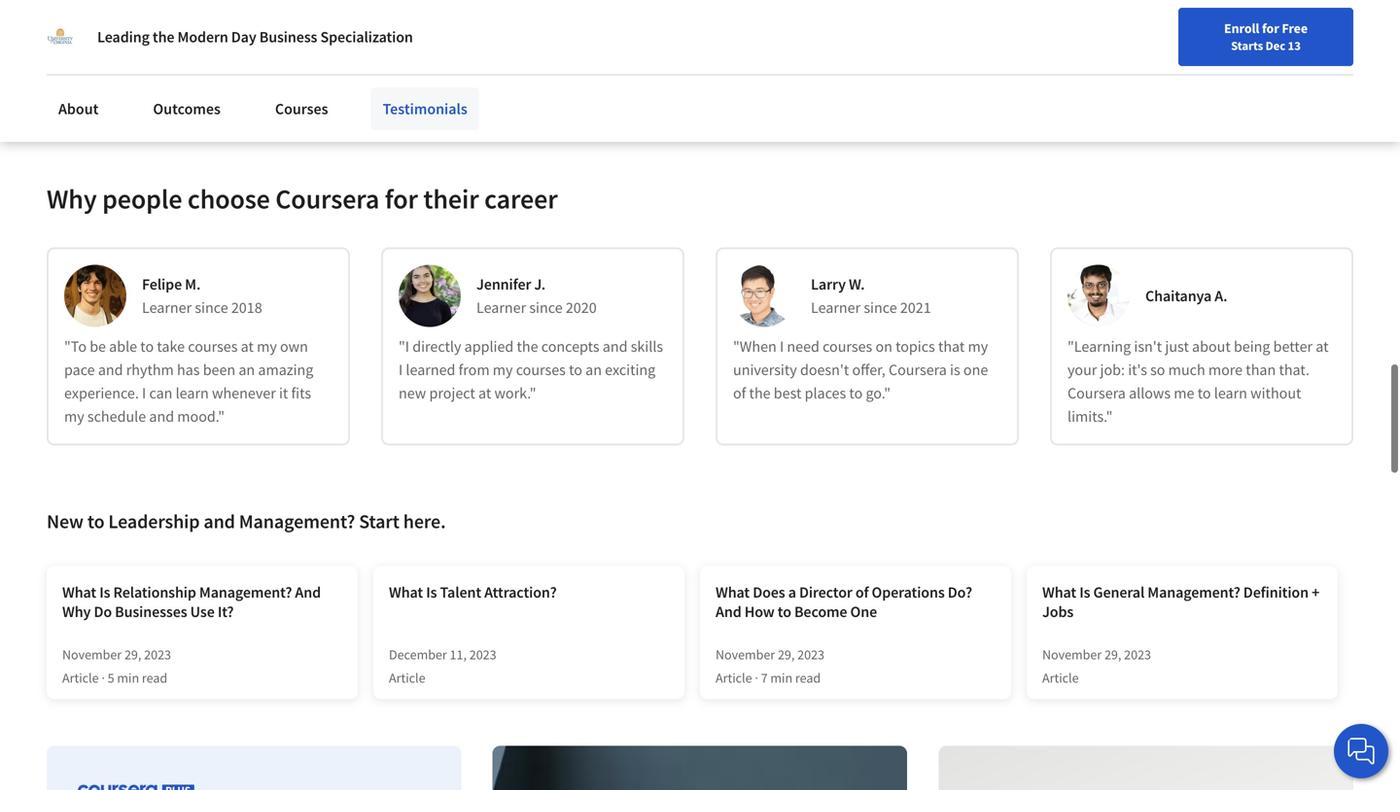 Task type: vqa. For each thing, say whether or not it's contained in the screenshot.
benefits,
no



Task type: locate. For each thing, give the bounding box(es) containing it.
"when
[[733, 337, 777, 356]]

read right "5"
[[142, 669, 167, 687]]

what for what is relationship management? and why do businesses use it?
[[62, 583, 96, 602]]

2018
[[231, 298, 262, 317]]

management? inside what is general management? definition + jobs
[[1148, 583, 1241, 602]]

0 horizontal spatial more
[[1072, 68, 1103, 85]]

and
[[295, 583, 321, 602], [716, 602, 742, 622]]

article left "5"
[[62, 669, 99, 687]]

1 an from the left
[[239, 360, 255, 380]]

29, down become
[[778, 646, 795, 664]]

management? for what is relationship management? and why do businesses use it?
[[199, 583, 292, 602]]

at for courses
[[241, 337, 254, 356]]

more inside button
[[1072, 68, 1103, 85]]

0 horizontal spatial of
[[733, 384, 746, 403]]

to left go."
[[849, 384, 863, 403]]

is right 'jobs'
[[1080, 583, 1091, 602]]

learner inside felipe m. learner since 2018
[[142, 298, 192, 317]]

concepts
[[541, 337, 600, 356]]

read inside november 29, 2023 article · 7 min read
[[795, 669, 821, 687]]

your
[[1068, 360, 1097, 380]]

what left talent
[[389, 583, 423, 602]]

None search field
[[277, 12, 598, 51]]

what left general
[[1042, 583, 1077, 602]]

1 horizontal spatial coursera
[[889, 360, 947, 380]]

courses up work."
[[516, 360, 566, 380]]

for left their at the left of page
[[385, 182, 418, 216]]

0 vertical spatial the
[[153, 27, 174, 47]]

1 horizontal spatial •
[[201, 16, 206, 34]]

november inside november 29, 2023 article · 7 min read
[[716, 646, 775, 664]]

since inside felipe m. learner since 2018
[[195, 298, 228, 317]]

a.
[[1215, 286, 1228, 306]]

read for how
[[795, 669, 821, 687]]

coursera
[[275, 182, 380, 216], [889, 360, 947, 380], [1068, 384, 1126, 403]]

own
[[280, 337, 308, 356]]

chaitanya
[[1146, 286, 1212, 306]]

of right director
[[856, 583, 869, 602]]

my
[[257, 337, 277, 356], [968, 337, 988, 356], [493, 360, 513, 380], [64, 407, 84, 426]]

do?
[[948, 583, 972, 602]]

coursera up limits."
[[1068, 384, 1126, 403]]

2023 for general
[[1124, 646, 1151, 664]]

learn down has
[[176, 384, 209, 403]]

article inside november 29, 2023 article · 7 min read
[[716, 669, 752, 687]]

article left 7
[[716, 669, 752, 687]]

29, for businesses
[[124, 646, 141, 664]]

29, down businesses
[[124, 646, 141, 664]]

· for businesses
[[101, 669, 105, 687]]

an inside the "to be able to take courses at my own pace and rhythm has been an amazing experience. i can learn whenever it fits my schedule and mood."
[[239, 360, 255, 380]]

coursera inside "when i need courses on topics that my university doesn't offer, coursera is one of the best places to go."
[[889, 360, 947, 380]]

0 vertical spatial coursera
[[275, 182, 380, 216]]

1 article from the left
[[62, 669, 99, 687]]

min
[[117, 669, 139, 687], [771, 669, 793, 687]]

1 learn from the left
[[176, 384, 209, 403]]

why people choose coursera for their career
[[47, 182, 558, 216]]

for up dec
[[1262, 19, 1279, 37]]

2 · from the left
[[755, 669, 758, 687]]

4 article from the left
[[1042, 669, 1079, 687]]

my inside "when i need courses on topics that my university doesn't offer, coursera is one of the best places to go."
[[968, 337, 988, 356]]

why left do
[[62, 602, 91, 622]]

2 vertical spatial the
[[749, 384, 771, 403]]

2023 inside november 29, 2023 article
[[1124, 646, 1151, 664]]

1 horizontal spatial read
[[795, 669, 821, 687]]

november 29, 2023 article · 7 min read
[[716, 646, 825, 687]]

what left does
[[716, 583, 750, 602]]

to up rhythm
[[140, 337, 154, 356]]

and down can
[[149, 407, 174, 426]]

read for use
[[142, 669, 167, 687]]

and inside "i directly applied the concepts and skills i learned from my courses to an exciting new project at work."
[[603, 337, 628, 356]]

2 is from the left
[[426, 583, 437, 602]]

november
[[62, 646, 122, 664], [716, 646, 775, 664], [1042, 646, 1102, 664]]

i down "i
[[399, 360, 403, 380]]

1 horizontal spatial learn
[[1214, 384, 1248, 403]]

to right how
[[778, 602, 791, 622]]

3 is from the left
[[1080, 583, 1091, 602]]

show notifications image
[[1174, 24, 1198, 48]]

1 horizontal spatial is
[[426, 583, 437, 602]]

i left can
[[142, 384, 146, 403]]

2 learn from the left
[[1214, 384, 1248, 403]]

what down new
[[62, 583, 96, 602]]

"when i need courses on topics that my university doesn't offer, coursera is one of the best places to go."
[[733, 337, 988, 403]]

29, inside november 29, 2023 article · 7 min read
[[778, 646, 795, 664]]

1 min from the left
[[117, 669, 139, 687]]

since inside the larry w. learner since 2021
[[864, 298, 897, 317]]

3 article from the left
[[716, 669, 752, 687]]

2 horizontal spatial 29,
[[1105, 646, 1122, 664]]

better
[[1274, 337, 1313, 356]]

university
[[733, 360, 797, 380]]

december
[[389, 646, 447, 664]]

what inside what is relationship management? and why do businesses use it?
[[62, 583, 96, 602]]

0 horizontal spatial is
[[99, 583, 110, 602]]

article down december
[[389, 669, 426, 687]]

1 vertical spatial why
[[62, 602, 91, 622]]

since inside jennifer j. learner since 2020
[[529, 298, 563, 317]]

0 horizontal spatial learner
[[142, 298, 192, 317]]

1 horizontal spatial courses
[[516, 360, 566, 380]]

my inside "i directly applied the concepts and skills i learned from my courses to an exciting new project at work."
[[493, 360, 513, 380]]

min right "5"
[[117, 669, 139, 687]]

2023 down businesses
[[144, 646, 171, 664]]

read right 7
[[795, 669, 821, 687]]

since
[[195, 298, 228, 317], [529, 298, 563, 317], [864, 298, 897, 317]]

2 2023 from the left
[[469, 646, 497, 664]]

3 what from the left
[[716, 583, 750, 602]]

since down the w.
[[864, 298, 897, 317]]

2023 inside november 29, 2023 article · 7 min read
[[798, 646, 825, 664]]

2 what from the left
[[389, 583, 423, 602]]

1 vertical spatial coursera
[[889, 360, 947, 380]]

· inside november 29, 2023 article · 7 min read
[[755, 669, 758, 687]]

2023 down general
[[1124, 646, 1151, 664]]

how
[[745, 602, 775, 622]]

to
[[140, 337, 154, 356], [569, 360, 582, 380], [849, 384, 863, 403], [1198, 384, 1211, 403], [87, 510, 105, 534], [778, 602, 791, 622]]

learner down larry
[[811, 298, 861, 317]]

1 vertical spatial i
[[399, 360, 403, 380]]

1 horizontal spatial of
[[856, 583, 869, 602]]

1 vertical spatial of
[[856, 583, 869, 602]]

learn down than
[[1214, 384, 1248, 403]]

1 read from the left
[[142, 669, 167, 687]]

i inside the "to be able to take courses at my own pace and rhythm has been an amazing experience. i can learn whenever it fits my schedule and mood."
[[142, 384, 146, 403]]

2 horizontal spatial november
[[1042, 646, 1102, 664]]

courses up been
[[188, 337, 238, 356]]

2 vertical spatial coursera
[[1068, 384, 1126, 403]]

min right 7
[[771, 669, 793, 687]]

courses link
[[263, 88, 340, 130]]

an up whenever
[[239, 360, 255, 380]]

more down about
[[1209, 360, 1243, 380]]

article for what is relationship management? and why do businesses use it?
[[62, 669, 99, 687]]

job:
[[1100, 360, 1125, 380]]

2023 inside november 29, 2023 article · 5 min read
[[144, 646, 171, 664]]

2 read from the left
[[795, 669, 821, 687]]

is for general
[[1080, 583, 1091, 602]]

project
[[429, 384, 475, 403]]

2020
[[566, 298, 597, 317]]

applied
[[464, 337, 514, 356]]

general
[[1094, 583, 1145, 602]]

chat with us image
[[1346, 736, 1377, 767]]

1 horizontal spatial for
[[1262, 19, 1279, 37]]

2 article from the left
[[389, 669, 426, 687]]

and
[[603, 337, 628, 356], [98, 360, 123, 380], [149, 407, 174, 426], [204, 510, 235, 534]]

management? right general
[[1148, 583, 1241, 602]]

learn inside the "to be able to take courses at my own pace and rhythm has been an amazing experience. i can learn whenever it fits my schedule and mood."
[[176, 384, 209, 403]]

is inside what is relationship management? and why do businesses use it?
[[99, 583, 110, 602]]

outcomes link
[[141, 88, 232, 130]]

use
[[190, 602, 215, 622]]

1 horizontal spatial and
[[716, 602, 742, 622]]

article
[[62, 669, 99, 687], [389, 669, 426, 687], [716, 669, 752, 687], [1042, 669, 1079, 687]]

about
[[1192, 337, 1231, 356]]

11,
[[450, 646, 467, 664]]

people
[[102, 182, 182, 216]]

0 horizontal spatial i
[[142, 384, 146, 403]]

3 november from the left
[[1042, 646, 1102, 664]]

1 horizontal spatial i
[[399, 360, 403, 380]]

my up work."
[[493, 360, 513, 380]]

what inside what is general management? definition + jobs
[[1042, 583, 1077, 602]]

1 learner from the left
[[142, 298, 192, 317]]

november down 'jobs'
[[1042, 646, 1102, 664]]

at right better
[[1316, 337, 1329, 356]]

an down concepts at the top
[[586, 360, 602, 380]]

be
[[90, 337, 106, 356]]

0 horizontal spatial an
[[239, 360, 255, 380]]

article for what does a director of operations do? and how to become one
[[716, 669, 752, 687]]

read inside november 29, 2023 article · 5 min read
[[142, 669, 167, 687]]

2 horizontal spatial courses
[[823, 337, 873, 356]]

and left how
[[716, 602, 742, 622]]

and inside what is relationship management? and why do businesses use it?
[[295, 583, 321, 602]]

skills
[[631, 337, 663, 356]]

1 horizontal spatial min
[[771, 669, 793, 687]]

larry w. learner since 2021
[[811, 275, 931, 317]]

management? inside what is relationship management? and why do businesses use it?
[[199, 583, 292, 602]]

november up "5"
[[62, 646, 122, 664]]

article inside november 29, 2023 article · 5 min read
[[62, 669, 99, 687]]

what
[[62, 583, 96, 602], [389, 583, 423, 602], [716, 583, 750, 602], [1042, 583, 1077, 602]]

0 horizontal spatial ·
[[101, 669, 105, 687]]

the right 'applied'
[[517, 337, 538, 356]]

larry
[[811, 275, 846, 294]]

0 vertical spatial for
[[1262, 19, 1279, 37]]

learner down jennifer
[[477, 298, 526, 317]]

w.
[[849, 275, 865, 294]]

• left 4.6
[[201, 16, 206, 34]]

at down the 2018 at left top
[[241, 337, 254, 356]]

become
[[794, 602, 847, 622]]

more right learn
[[1072, 68, 1103, 85]]

of inside "when i need courses on topics that my university doesn't offer, coursera is one of the best places to go."
[[733, 384, 746, 403]]

an inside "i directly applied the concepts and skills i learned from my courses to an exciting new project at work."
[[586, 360, 602, 380]]

courses inside the "to be able to take courses at my own pace and rhythm has been an amazing experience. i can learn whenever it fits my schedule and mood."
[[188, 337, 238, 356]]

and right it?
[[295, 583, 321, 602]]

· left 7
[[755, 669, 758, 687]]

1 29, from the left
[[124, 646, 141, 664]]

· for and
[[755, 669, 758, 687]]

0 horizontal spatial since
[[195, 298, 228, 317]]

2 horizontal spatial i
[[780, 337, 784, 356]]

article inside november 29, 2023 article
[[1042, 669, 1079, 687]]

1 horizontal spatial 29,
[[778, 646, 795, 664]]

the down 'university'
[[749, 384, 771, 403]]

on
[[876, 337, 893, 356]]

2023 for a
[[798, 646, 825, 664]]

0 horizontal spatial the
[[153, 27, 174, 47]]

0 horizontal spatial november
[[62, 646, 122, 664]]

testimonials link
[[371, 88, 479, 130]]

1 horizontal spatial ·
[[755, 669, 758, 687]]

than
[[1246, 360, 1276, 380]]

626
[[263, 16, 283, 34]]

i left need
[[780, 337, 784, 356]]

2023
[[144, 646, 171, 664], [469, 646, 497, 664], [798, 646, 825, 664], [1124, 646, 1151, 664]]

and up experience.
[[98, 360, 123, 380]]

management? down new to leadership and management? start here.
[[199, 583, 292, 602]]

0 vertical spatial i
[[780, 337, 784, 356]]

1 horizontal spatial learner
[[477, 298, 526, 317]]

1 november from the left
[[62, 646, 122, 664]]

2 november from the left
[[716, 646, 775, 664]]

3 since from the left
[[864, 298, 897, 317]]

1 is from the left
[[99, 583, 110, 602]]

is inside what is general management? definition + jobs
[[1080, 583, 1091, 602]]

2023 right '11,'
[[469, 646, 497, 664]]

learner inside the larry w. learner since 2021
[[811, 298, 861, 317]]

article down 'jobs'
[[1042, 669, 1079, 687]]

"learning
[[1068, 337, 1131, 356]]

0 horizontal spatial min
[[117, 669, 139, 687]]

just
[[1165, 337, 1189, 356]]

4 2023 from the left
[[1124, 646, 1151, 664]]

2 learner from the left
[[477, 298, 526, 317]]

· inside november 29, 2023 article · 5 min read
[[101, 669, 105, 687]]

what for what is talent attraction?
[[389, 583, 423, 602]]

what inside "what does a director of operations do? and how to become one"
[[716, 583, 750, 602]]

0 horizontal spatial •
[[140, 16, 144, 34]]

learn inside "learning isn't just about being better at your job: it's so much more than that. coursera allows me to learn without limits."
[[1214, 384, 1248, 403]]

november up 7
[[716, 646, 775, 664]]

courses inside "i directly applied the concepts and skills i learned from my courses to an exciting new project at work."
[[516, 360, 566, 380]]

the right 4
[[153, 27, 174, 47]]

to right the me
[[1198, 384, 1211, 403]]

2 since from the left
[[529, 298, 563, 317]]

29, down general
[[1105, 646, 1122, 664]]

3 learner from the left
[[811, 298, 861, 317]]

1 · from the left
[[101, 669, 105, 687]]

and up exciting
[[603, 337, 628, 356]]

to down concepts at the top
[[569, 360, 582, 380]]

7
[[761, 669, 768, 687]]

learn
[[176, 384, 209, 403], [1214, 384, 1248, 403]]

•
[[140, 16, 144, 34], [201, 16, 206, 34]]

of down 'university'
[[733, 384, 746, 403]]

1 horizontal spatial since
[[529, 298, 563, 317]]

1 2023 from the left
[[144, 646, 171, 664]]

0 vertical spatial of
[[733, 384, 746, 403]]

my up one
[[968, 337, 988, 356]]

2 an from the left
[[586, 360, 602, 380]]

0 horizontal spatial at
[[241, 337, 254, 356]]

is left talent
[[426, 583, 437, 602]]

day
[[231, 27, 256, 47]]

at down the from
[[478, 384, 491, 403]]

is left relationship
[[99, 583, 110, 602]]

29, inside november 29, 2023 article
[[1105, 646, 1122, 664]]

since down m.
[[195, 298, 228, 317]]

1 vertical spatial the
[[517, 337, 538, 356]]

new to leadership and management? start here.
[[47, 510, 446, 534]]

3 29, from the left
[[1105, 646, 1122, 664]]

1 horizontal spatial november
[[716, 646, 775, 664]]

min inside november 29, 2023 article · 7 min read
[[771, 669, 793, 687]]

1 vertical spatial for
[[385, 182, 418, 216]]

free
[[1282, 19, 1308, 37]]

choose
[[188, 182, 270, 216]]

november inside november 29, 2023 article · 5 min read
[[62, 646, 122, 664]]

1 what from the left
[[62, 583, 96, 602]]

modern
[[177, 27, 228, 47]]

learner down felipe at the left top of page
[[142, 298, 192, 317]]

why left people on the left top of page
[[47, 182, 97, 216]]

management?
[[239, 510, 355, 534], [199, 583, 292, 602], [1148, 583, 1241, 602]]

0 horizontal spatial 29,
[[124, 646, 141, 664]]

for
[[1262, 19, 1279, 37], [385, 182, 418, 216]]

29, inside november 29, 2023 article · 5 min read
[[124, 646, 141, 664]]

courses up offer,
[[823, 337, 873, 356]]

at inside the "to be able to take courses at my own pace and rhythm has been an amazing experience. i can learn whenever it fits my schedule and mood."
[[241, 337, 254, 356]]

1 since from the left
[[195, 298, 228, 317]]

2 29, from the left
[[778, 646, 795, 664]]

• left 2 at the left
[[140, 16, 144, 34]]

felipe
[[142, 275, 182, 294]]

to inside "what does a director of operations do? and how to become one"
[[778, 602, 791, 622]]

0 horizontal spatial learn
[[176, 384, 209, 403]]

i inside "when i need courses on topics that my university doesn't offer, coursera is one of the best places to go."
[[780, 337, 784, 356]]

article inside 'december 11, 2023 article'
[[389, 669, 426, 687]]

coursera down courses link
[[275, 182, 380, 216]]

being
[[1234, 337, 1271, 356]]

isn't
[[1134, 337, 1162, 356]]

2 horizontal spatial since
[[864, 298, 897, 317]]

0 vertical spatial more
[[1072, 68, 1103, 85]]

one
[[964, 360, 988, 380]]

learn
[[1036, 68, 1070, 85]]

menu item
[[1029, 19, 1154, 83]]

0 horizontal spatial read
[[142, 669, 167, 687]]

1 vertical spatial more
[[1209, 360, 1243, 380]]

4 what from the left
[[1042, 583, 1077, 602]]

courses
[[275, 99, 328, 119]]

1 horizontal spatial the
[[517, 337, 538, 356]]

of
[[733, 384, 746, 403], [856, 583, 869, 602]]

coursera down topics
[[889, 360, 947, 380]]

"i directly applied the concepts and skills i learned from my courses to an exciting new project at work."
[[399, 337, 663, 403]]

learner inside jennifer j. learner since 2020
[[477, 298, 526, 317]]

2 horizontal spatial the
[[749, 384, 771, 403]]

· left "5"
[[101, 669, 105, 687]]

1 horizontal spatial an
[[586, 360, 602, 380]]

3 2023 from the left
[[798, 646, 825, 664]]

1 horizontal spatial more
[[1209, 360, 1243, 380]]

0 horizontal spatial for
[[385, 182, 418, 216]]

outcomes
[[153, 99, 221, 119]]

fits
[[291, 384, 311, 403]]

29, for and
[[778, 646, 795, 664]]

2 horizontal spatial coursera
[[1068, 384, 1126, 403]]

go."
[[866, 384, 891, 403]]

since down j.
[[529, 298, 563, 317]]

2 horizontal spatial is
[[1080, 583, 1091, 602]]

2 horizontal spatial learner
[[811, 298, 861, 317]]

at inside "learning isn't just about being better at your job: it's so much more than that. coursera allows me to learn without limits."
[[1316, 337, 1329, 356]]

13
[[1288, 38, 1301, 53]]

it?
[[218, 602, 234, 622]]

2 min from the left
[[771, 669, 793, 687]]

0 horizontal spatial and
[[295, 583, 321, 602]]

2 vertical spatial i
[[142, 384, 146, 403]]

2 horizontal spatial at
[[1316, 337, 1329, 356]]

1 horizontal spatial at
[[478, 384, 491, 403]]

dec
[[1266, 38, 1286, 53]]

2023 inside 'december 11, 2023 article'
[[469, 646, 497, 664]]

2023 down become
[[798, 646, 825, 664]]

0 horizontal spatial courses
[[188, 337, 238, 356]]

min inside november 29, 2023 article · 5 min read
[[117, 669, 139, 687]]



Task type: describe. For each thing, give the bounding box(es) containing it.
schedule
[[87, 407, 146, 426]]

is for relationship
[[99, 583, 110, 602]]

and right 'leadership'
[[204, 510, 235, 534]]

course
[[83, 16, 122, 34]]

learn for has
[[176, 384, 209, 403]]

definition
[[1244, 583, 1309, 602]]

their
[[423, 182, 479, 216]]

december 11, 2023 article
[[389, 646, 497, 687]]

been
[[203, 360, 235, 380]]

i inside "i directly applied the concepts and skills i learned from my courses to an exciting new project at work."
[[399, 360, 403, 380]]

relationship
[[113, 583, 196, 602]]

leadership
[[108, 510, 200, 534]]

to inside "learning isn't just about being better at your job: it's so much more than that. coursera allows me to learn without limits."
[[1198, 384, 1211, 403]]

here.
[[403, 510, 446, 534]]

can
[[149, 384, 173, 403]]

to inside the "to be able to take courses at my own pace and rhythm has been an amazing experience. i can learn whenever it fits my schedule and mood."
[[140, 337, 154, 356]]

take
[[157, 337, 185, 356]]

more inside "learning isn't just about being better at your job: it's so much more than that. coursera allows me to learn without limits."
[[1209, 360, 1243, 380]]

management? for what is general management? definition + jobs
[[1148, 583, 1241, 602]]

to right new
[[87, 510, 105, 534]]

for inside enroll for free starts dec 13
[[1262, 19, 1279, 37]]

coursera plus image
[[78, 785, 194, 791]]

at inside "i directly applied the concepts and skills i learned from my courses to an exciting new project at work."
[[478, 384, 491, 403]]

)
[[325, 16, 329, 34]]

to inside "i directly applied the concepts and skills i learned from my courses to an exciting new project at work."
[[569, 360, 582, 380]]

2 • from the left
[[201, 16, 206, 34]]

from
[[459, 360, 490, 380]]

of inside "what does a director of operations do? and how to become one"
[[856, 583, 869, 602]]

so
[[1151, 360, 1166, 380]]

november for and
[[716, 646, 775, 664]]

learn for more
[[1214, 384, 1248, 403]]

coursera inside "learning isn't just about being better at your job: it's so much more than that. coursera allows me to learn without limits."
[[1068, 384, 1126, 403]]

testimonials
[[383, 99, 468, 119]]

to inside "when i need courses on topics that my university doesn't offer, coursera is one of the best places to go."
[[849, 384, 863, 403]]

much
[[1169, 360, 1206, 380]]

coursera image
[[23, 16, 147, 47]]

felipe m. learner since 2018
[[142, 275, 262, 317]]

0 horizontal spatial coursera
[[275, 182, 380, 216]]

about
[[58, 99, 99, 119]]

why inside what is relationship management? and why do businesses use it?
[[62, 602, 91, 622]]

that
[[938, 337, 965, 356]]

attraction?
[[484, 583, 557, 602]]

4.6
[[213, 16, 231, 34]]

businesses
[[115, 602, 187, 622]]

2023 for relationship
[[144, 646, 171, 664]]

"to be able to take courses at my own pace and rhythm has been an amazing experience. i can learn whenever it fits my schedule and mood."
[[64, 337, 313, 426]]

since for j.
[[529, 298, 563, 317]]

doesn't
[[800, 360, 849, 380]]

november inside november 29, 2023 article
[[1042, 646, 1102, 664]]

since for m.
[[195, 298, 228, 317]]

operations
[[872, 583, 945, 602]]

learn more button
[[1036, 67, 1103, 86]]

j.
[[534, 275, 546, 294]]

(
[[259, 16, 263, 34]]

that.
[[1279, 360, 1310, 380]]

"learning isn't just about being better at your job: it's so much more than that. coursera allows me to learn without limits."
[[1068, 337, 1329, 426]]

1 • from the left
[[140, 16, 144, 34]]

what for what is general management? definition + jobs
[[1042, 583, 1077, 602]]

learner for jennifer
[[477, 298, 526, 317]]

jennifer
[[477, 275, 531, 294]]

leading the modern day business specialization
[[97, 27, 413, 47]]

is for talent
[[426, 583, 437, 602]]

"i
[[399, 337, 409, 356]]

course 4 • 2 hours •
[[83, 16, 206, 34]]

november 29, 2023 article · 5 min read
[[62, 646, 171, 687]]

enroll for free starts dec 13
[[1224, 19, 1308, 53]]

offer,
[[852, 360, 886, 380]]

able
[[109, 337, 137, 356]]

about link
[[47, 88, 110, 130]]

allows
[[1129, 384, 1171, 403]]

what is talent attraction?
[[389, 583, 557, 602]]

what for what does a director of operations do? and how to become one
[[716, 583, 750, 602]]

director
[[799, 583, 853, 602]]

start
[[359, 510, 400, 534]]

at for better
[[1316, 337, 1329, 356]]

"to
[[64, 337, 87, 356]]

0 vertical spatial why
[[47, 182, 97, 216]]

and inside "what does a director of operations do? and how to become one"
[[716, 602, 742, 622]]

enroll
[[1224, 19, 1260, 37]]

new
[[399, 384, 426, 403]]

min for and
[[771, 669, 793, 687]]

+
[[1312, 583, 1320, 602]]

article for what is general management? definition + jobs
[[1042, 669, 1079, 687]]

career
[[484, 182, 558, 216]]

4
[[125, 16, 132, 34]]

amazing
[[258, 360, 313, 380]]

2
[[152, 16, 158, 34]]

my down experience.
[[64, 407, 84, 426]]

starts
[[1231, 38, 1263, 53]]

2021
[[900, 298, 931, 317]]

chaitanya a.
[[1146, 286, 1228, 306]]

jennifer j. learner since 2020
[[477, 275, 597, 317]]

leading
[[97, 27, 150, 47]]

min for businesses
[[117, 669, 139, 687]]

the inside "i directly applied the concepts and skills i learned from my courses to an exciting new project at work."
[[517, 337, 538, 356]]

has
[[177, 360, 200, 380]]

do
[[94, 602, 112, 622]]

5
[[108, 669, 114, 687]]

the inside "when i need courses on topics that my university doesn't offer, coursera is one of the best places to go."
[[749, 384, 771, 403]]

learner for felipe
[[142, 298, 192, 317]]

directly
[[413, 337, 461, 356]]

november for businesses
[[62, 646, 122, 664]]

limits."
[[1068, 407, 1113, 426]]

management? left "start"
[[239, 510, 355, 534]]

best
[[774, 384, 802, 403]]

university of virginia image
[[47, 23, 74, 51]]

work."
[[494, 384, 536, 403]]

me
[[1174, 384, 1195, 403]]

it's
[[1128, 360, 1147, 380]]

since for w.
[[864, 298, 897, 317]]

hours
[[161, 16, 194, 34]]

article for what is talent attraction?
[[389, 669, 426, 687]]

topics
[[896, 337, 935, 356]]

new
[[47, 510, 84, 534]]

learner for larry
[[811, 298, 861, 317]]

is
[[950, 360, 961, 380]]

my left 'own'
[[257, 337, 277, 356]]

business
[[259, 27, 317, 47]]

one
[[850, 602, 877, 622]]

2023 for talent
[[469, 646, 497, 664]]

( 626 ratings )
[[259, 16, 329, 34]]

courses inside "when i need courses on topics that my university doesn't offer, coursera is one of the best places to go."
[[823, 337, 873, 356]]



